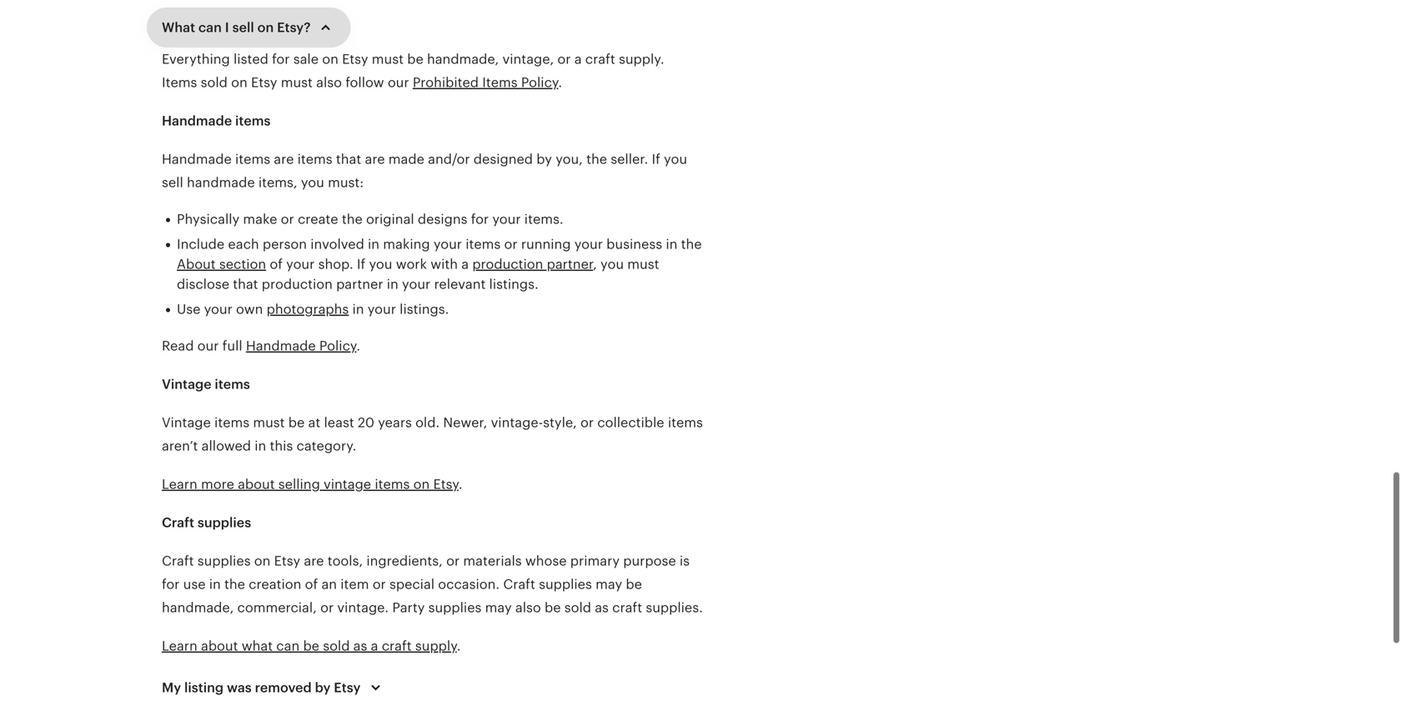 Task type: vqa. For each thing, say whether or not it's contained in the screenshot.
first issue
no



Task type: locate. For each thing, give the bounding box(es) containing it.
at
[[308, 415, 321, 430]]

in inside the craft supplies on etsy are tools, ingredients, or materials whose primary purpose is for use in the creation of an item or special occasion. craft supplies may be handmade, commercial, or vintage. party supplies may also be sold as craft supplies.
[[209, 577, 221, 592]]

1 vintage from the top
[[162, 377, 212, 392]]

years
[[378, 415, 412, 430]]

learn more about selling vintage items on etsy .
[[162, 477, 463, 492]]

0 horizontal spatial sold
[[201, 75, 228, 90]]

on up creation
[[254, 554, 271, 569]]

craft
[[585, 52, 615, 67], [612, 601, 642, 616], [382, 639, 412, 654]]

0 horizontal spatial are
[[274, 152, 294, 167]]

this
[[270, 439, 293, 454]]

handmade, down use
[[162, 601, 234, 616]]

1 vertical spatial sold
[[565, 601, 591, 616]]

the left creation
[[224, 577, 245, 592]]

also down sale
[[316, 75, 342, 90]]

or right style,
[[581, 415, 594, 430]]

make
[[243, 212, 277, 227]]

use
[[183, 577, 206, 592]]

the inside the craft supplies on etsy are tools, ingredients, or materials whose primary purpose is for use in the creation of an item or special occasion. craft supplies may be handmade, commercial, or vintage. party supplies may also be sold as craft supplies.
[[224, 577, 245, 592]]

that
[[336, 152, 361, 167], [233, 277, 258, 292]]

the right business
[[681, 237, 702, 252]]

must up follow
[[372, 52, 404, 67]]

0 vertical spatial may
[[596, 577, 622, 592]]

must down business
[[628, 257, 659, 272]]

1 horizontal spatial sold
[[323, 639, 350, 654]]

1 vertical spatial handmade
[[162, 152, 232, 167]]

sold inside the craft supplies on etsy are tools, ingredients, or materials whose primary purpose is for use in the creation of an item or special occasion. craft supplies may be handmade, commercial, or vintage. party supplies may also be sold as craft supplies.
[[565, 601, 591, 616]]

about left what on the left
[[201, 639, 238, 654]]

items down 'vintage,' in the top left of the page
[[482, 75, 518, 90]]

more
[[201, 477, 234, 492]]

0 vertical spatial sold
[[201, 75, 228, 90]]

special
[[390, 577, 435, 592]]

handmade
[[162, 113, 232, 128], [162, 152, 232, 167], [246, 339, 316, 354]]

learn for learn about what can be sold as a craft supply .
[[162, 639, 198, 654]]

handmade inside handmade items are items that are made and/or designed by you, the seller. if you sell handmade items, you must:
[[162, 152, 232, 167]]

0 vertical spatial vintage
[[162, 377, 212, 392]]

as down vintage. at left
[[353, 639, 367, 654]]

craft inside the craft supplies on etsy are tools, ingredients, or materials whose primary purpose is for use in the creation of an item or special occasion. craft supplies may be handmade, commercial, or vintage. party supplies may also be sold as craft supplies.
[[612, 601, 642, 616]]

i
[[225, 20, 229, 35]]

on
[[257, 20, 274, 35], [322, 52, 339, 67], [231, 75, 248, 90], [413, 477, 430, 492], [254, 554, 271, 569]]

are left made on the top of page
[[365, 152, 385, 167]]

etsy inside the craft supplies on etsy are tools, ingredients, or materials whose primary purpose is for use in the creation of an item or special occasion. craft supplies may be handmade, commercial, or vintage. party supplies may also be sold as craft supplies.
[[274, 554, 300, 569]]

your up ,
[[575, 237, 603, 252]]

sell right i on the left of page
[[232, 20, 254, 35]]

on down listed
[[231, 75, 248, 90]]

0 vertical spatial learn
[[162, 477, 198, 492]]

1 vertical spatial craft
[[612, 601, 642, 616]]

in right use
[[209, 577, 221, 592]]

partner
[[547, 257, 593, 272], [336, 277, 383, 292]]

2 learn from the top
[[162, 639, 198, 654]]

2 vertical spatial for
[[162, 577, 180, 592]]

items
[[235, 113, 271, 128], [235, 152, 270, 167], [297, 152, 333, 167], [466, 237, 501, 252], [215, 377, 250, 392], [214, 415, 250, 430], [668, 415, 703, 430], [375, 477, 410, 492]]

1 horizontal spatial for
[[272, 52, 290, 67]]

are
[[274, 152, 294, 167], [365, 152, 385, 167], [304, 554, 324, 569]]

sell inside dropdown button
[[232, 20, 254, 35]]

may
[[596, 577, 622, 592], [485, 601, 512, 616]]

1 vertical spatial can
[[276, 639, 300, 654]]

1 vertical spatial by
[[315, 681, 331, 696]]

1 horizontal spatial if
[[652, 152, 661, 167]]

your left items.
[[493, 212, 521, 227]]

. down use your own photographs in your listings.
[[356, 339, 360, 354]]

a right 'vintage,' in the top left of the page
[[575, 52, 582, 67]]

for
[[272, 52, 290, 67], [471, 212, 489, 227], [162, 577, 180, 592]]

sold down everything
[[201, 75, 228, 90]]

1 horizontal spatial can
[[276, 639, 300, 654]]

2 vertical spatial craft
[[503, 577, 535, 592]]

1 vertical spatial production
[[262, 277, 333, 292]]

an
[[322, 577, 337, 592]]

1 horizontal spatial production
[[472, 257, 543, 272]]

0 vertical spatial our
[[388, 75, 409, 90]]

sell
[[232, 20, 254, 35], [162, 175, 183, 190]]

1 horizontal spatial may
[[596, 577, 622, 592]]

1 horizontal spatial of
[[305, 577, 318, 592]]

shop.
[[318, 257, 353, 272]]

a inside include each person involved in making your items or running your business in the about section of your shop. if you work with a production partner
[[462, 257, 469, 272]]

your down , you must disclose that production partner in your relevant listings.
[[368, 302, 396, 317]]

0 horizontal spatial our
[[197, 339, 219, 354]]

that inside , you must disclose that production partner in your relevant listings.
[[233, 277, 258, 292]]

seller.
[[611, 152, 648, 167]]

or down an
[[320, 601, 334, 616]]

0 horizontal spatial can
[[198, 20, 222, 35]]

if right shop.
[[357, 257, 366, 272]]

item
[[341, 577, 369, 592]]

also
[[316, 75, 342, 90], [515, 601, 541, 616]]

0 horizontal spatial partner
[[336, 277, 383, 292]]

1 horizontal spatial as
[[595, 601, 609, 616]]

2 vertical spatial a
[[371, 639, 378, 654]]

are up an
[[304, 554, 324, 569]]

1 vertical spatial policy
[[319, 339, 356, 354]]

as down primary
[[595, 601, 609, 616]]

1 items from the left
[[162, 75, 197, 90]]

can right what on the left
[[276, 639, 300, 654]]

0 vertical spatial also
[[316, 75, 342, 90]]

physically make or create the original designs for your items.
[[177, 212, 564, 227]]

1 vertical spatial partner
[[336, 277, 383, 292]]

etsy down listed
[[251, 75, 277, 90]]

0 vertical spatial production
[[472, 257, 543, 272]]

craft left supply
[[382, 639, 412, 654]]

of inside include each person involved in making your items or running your business in the about section of your shop. if you work with a production partner
[[270, 257, 283, 272]]

the
[[587, 152, 607, 167], [342, 212, 363, 227], [681, 237, 702, 252], [224, 577, 245, 592]]

0 vertical spatial can
[[198, 20, 222, 35]]

0 horizontal spatial sell
[[162, 175, 183, 190]]

prohibited
[[413, 75, 479, 90]]

the right you,
[[587, 152, 607, 167]]

learn left "more"
[[162, 477, 198, 492]]

of
[[270, 257, 283, 272], [305, 577, 318, 592]]

or right 'vintage,' in the top left of the page
[[558, 52, 571, 67]]

a inside everything listed for sale on etsy must be handmade, vintage, or a craft supply. items sold on etsy must also follow our
[[575, 52, 582, 67]]

be
[[407, 52, 424, 67], [288, 415, 305, 430], [626, 577, 642, 592], [545, 601, 561, 616], [303, 639, 319, 654]]

0 horizontal spatial listings.
[[400, 302, 449, 317]]

etsy up creation
[[274, 554, 300, 569]]

1 horizontal spatial that
[[336, 152, 361, 167]]

handmade, up prohibited
[[427, 52, 499, 67]]

be down whose
[[545, 601, 561, 616]]

production up photographs
[[262, 277, 333, 292]]

1 horizontal spatial listings.
[[489, 277, 539, 292]]

1 vertical spatial craft
[[162, 554, 194, 569]]

be left at
[[288, 415, 305, 430]]

whose
[[525, 554, 567, 569]]

if
[[652, 152, 661, 167], [357, 257, 366, 272]]

. down occasion.
[[457, 639, 461, 654]]

your inside , you must disclose that production partner in your relevant listings.
[[402, 277, 431, 292]]

our left full
[[197, 339, 219, 354]]

0 vertical spatial handmade
[[162, 113, 232, 128]]

must up this
[[253, 415, 285, 430]]

handmade up handmade
[[162, 152, 232, 167]]

policy down 'vintage,' in the top left of the page
[[521, 75, 558, 90]]

1 vertical spatial vintage
[[162, 415, 211, 430]]

may down primary
[[596, 577, 622, 592]]

1 vertical spatial if
[[357, 257, 366, 272]]

1 horizontal spatial partner
[[547, 257, 593, 272]]

commercial,
[[237, 601, 317, 616]]

in down the work
[[387, 277, 399, 292]]

prohibited items policy .
[[413, 75, 562, 90]]

running
[[521, 237, 571, 252]]

what can i sell on etsy? button
[[147, 8, 351, 48]]

items up relevant
[[466, 237, 501, 252]]

you,
[[556, 152, 583, 167]]

you left the work
[[369, 257, 392, 272]]

for left sale
[[272, 52, 290, 67]]

0 vertical spatial for
[[272, 52, 290, 67]]

are up items,
[[274, 152, 294, 167]]

may down occasion.
[[485, 601, 512, 616]]

1 horizontal spatial handmade,
[[427, 52, 499, 67]]

1 horizontal spatial policy
[[521, 75, 558, 90]]

a
[[575, 52, 582, 67], [462, 257, 469, 272], [371, 639, 378, 654]]

1 horizontal spatial items
[[482, 75, 518, 90]]

1 vertical spatial learn
[[162, 639, 198, 654]]

removed
[[255, 681, 312, 696]]

vintage down read
[[162, 377, 212, 392]]

handmade,
[[427, 52, 499, 67], [162, 601, 234, 616]]

1 vertical spatial also
[[515, 601, 541, 616]]

listed
[[234, 52, 268, 67]]

handmade, inside the craft supplies on etsy are tools, ingredients, or materials whose primary purpose is for use in the creation of an item or special occasion. craft supplies may be handmade, commercial, or vintage. party supplies may also be sold as craft supplies.
[[162, 601, 234, 616]]

vintage items must be at least 20 years old. newer, vintage-style, or collectible items aren't allowed in this category.
[[162, 415, 703, 454]]

0 horizontal spatial as
[[353, 639, 367, 654]]

learn about what can be sold as a craft supply .
[[162, 639, 461, 654]]

your
[[493, 212, 521, 227], [434, 237, 462, 252], [575, 237, 603, 252], [286, 257, 315, 272], [402, 277, 431, 292], [204, 302, 233, 317], [368, 302, 396, 317]]

0 vertical spatial handmade,
[[427, 52, 499, 67]]

vintage for vintage items must be at least 20 years old. newer, vintage-style, or collectible items aren't allowed in this category.
[[162, 415, 211, 430]]

1 horizontal spatial by
[[537, 152, 552, 167]]

that inside handmade items are items that are made and/or designed by you, the seller. if you sell handmade items, you must:
[[336, 152, 361, 167]]

supplies down occasion.
[[428, 601, 482, 616]]

or inside include each person involved in making your items or running your business in the about section of your shop. if you work with a production partner
[[504, 237, 518, 252]]

your down disclose
[[204, 302, 233, 317]]

a down vintage. at left
[[371, 639, 378, 654]]

2 horizontal spatial a
[[575, 52, 582, 67]]

in inside the vintage items must be at least 20 years old. newer, vintage-style, or collectible items aren't allowed in this category.
[[255, 439, 266, 454]]

or inside the vintage items must be at least 20 years old. newer, vintage-style, or collectible items aren't allowed in this category.
[[581, 415, 594, 430]]

listings. inside , you must disclose that production partner in your relevant listings.
[[489, 277, 539, 292]]

vintage inside the vintage items must be at least 20 years old. newer, vintage-style, or collectible items aren't allowed in this category.
[[162, 415, 211, 430]]

1 horizontal spatial a
[[462, 257, 469, 272]]

production down running
[[472, 257, 543, 272]]

must inside the vintage items must be at least 20 years old. newer, vintage-style, or collectible items aren't allowed in this category.
[[253, 415, 285, 430]]

partner down shop.
[[336, 277, 383, 292]]

2 vintage from the top
[[162, 415, 211, 430]]

your down person
[[286, 257, 315, 272]]

craft for craft supplies
[[162, 516, 194, 531]]

0 vertical spatial craft
[[162, 516, 194, 531]]

etsy up follow
[[342, 52, 368, 67]]

0 horizontal spatial may
[[485, 601, 512, 616]]

1 learn from the top
[[162, 477, 198, 492]]

0 horizontal spatial policy
[[319, 339, 356, 354]]

handmade items
[[162, 113, 271, 128]]

0 vertical spatial partner
[[547, 257, 593, 272]]

production
[[472, 257, 543, 272], [262, 277, 333, 292]]

2 vertical spatial craft
[[382, 639, 412, 654]]

creation
[[249, 577, 301, 592]]

1 vertical spatial that
[[233, 277, 258, 292]]

0 horizontal spatial production
[[262, 277, 333, 292]]

1 vertical spatial a
[[462, 257, 469, 272]]

if right seller.
[[652, 152, 661, 167]]

1 horizontal spatial also
[[515, 601, 541, 616]]

0 vertical spatial as
[[595, 601, 609, 616]]

by left you,
[[537, 152, 552, 167]]

can
[[198, 20, 222, 35], [276, 639, 300, 654]]

1 vertical spatial handmade,
[[162, 601, 234, 616]]

craft
[[162, 516, 194, 531], [162, 554, 194, 569], [503, 577, 535, 592]]

learn up my
[[162, 639, 198, 654]]

what
[[242, 639, 273, 654]]

0 horizontal spatial if
[[357, 257, 366, 272]]

tools,
[[328, 554, 363, 569]]

sold down primary
[[565, 601, 591, 616]]

your down the work
[[402, 277, 431, 292]]

1 horizontal spatial our
[[388, 75, 409, 90]]

or inside everything listed for sale on etsy must be handmade, vintage, or a craft supply. items sold on etsy must also follow our
[[558, 52, 571, 67]]

in right business
[[666, 237, 678, 252]]

policy down use your own photographs in your listings.
[[319, 339, 356, 354]]

0 horizontal spatial for
[[162, 577, 180, 592]]

for inside the craft supplies on etsy are tools, ingredients, or materials whose primary purpose is for use in the creation of an item or special occasion. craft supplies may be handmade, commercial, or vintage. party supplies may also be sold as craft supplies.
[[162, 577, 180, 592]]

0 horizontal spatial by
[[315, 681, 331, 696]]

0 vertical spatial of
[[270, 257, 283, 272]]

handmade
[[187, 175, 255, 190]]

0 vertical spatial by
[[537, 152, 552, 167]]

involved
[[311, 237, 364, 252]]

prohibited items policy link
[[413, 75, 558, 90]]

0 horizontal spatial that
[[233, 277, 258, 292]]

0 horizontal spatial of
[[270, 257, 283, 272]]

of down person
[[270, 257, 283, 272]]

the inside handmade items are items that are made and/or designed by you, the seller. if you sell handmade items, you must:
[[587, 152, 607, 167]]

production inside , you must disclose that production partner in your relevant listings.
[[262, 277, 333, 292]]

you right ,
[[601, 257, 624, 272]]

handmade down everything
[[162, 113, 232, 128]]

sold inside everything listed for sale on etsy must be handmade, vintage, or a craft supply. items sold on etsy must also follow our
[[201, 75, 228, 90]]

partner inside , you must disclose that production partner in your relevant listings.
[[336, 277, 383, 292]]

be down purpose
[[626, 577, 642, 592]]

items inside everything listed for sale on etsy must be handmade, vintage, or a craft supply. items sold on etsy must also follow our
[[162, 75, 197, 90]]

0 vertical spatial craft
[[585, 52, 615, 67]]

are inside the craft supplies on etsy are tools, ingredients, or materials whose primary purpose is for use in the creation of an item or special occasion. craft supplies may be handmade, commercial, or vintage. party supplies may also be sold as craft supplies.
[[304, 554, 324, 569]]

0 horizontal spatial also
[[316, 75, 342, 90]]

what
[[162, 20, 195, 35]]

0 vertical spatial policy
[[521, 75, 558, 90]]

was
[[227, 681, 252, 696]]

0 horizontal spatial handmade,
[[162, 601, 234, 616]]

for right designs
[[471, 212, 489, 227]]

craft left the supplies.
[[612, 601, 642, 616]]

craft for craft supplies on etsy are tools, ingredients, or materials whose primary purpose is for use in the creation of an item or special occasion. craft supplies may be handmade, commercial, or vintage. party supplies may also be sold as craft supplies.
[[162, 554, 194, 569]]

or
[[558, 52, 571, 67], [281, 212, 294, 227], [504, 237, 518, 252], [581, 415, 594, 430], [446, 554, 460, 569], [373, 577, 386, 592], [320, 601, 334, 616]]

0 vertical spatial a
[[575, 52, 582, 67]]

items down everything
[[162, 75, 197, 90]]

production partner link
[[472, 257, 593, 272]]

that up must:
[[336, 152, 361, 167]]

2 vertical spatial handmade
[[246, 339, 316, 354]]

style,
[[543, 415, 577, 430]]

must inside , you must disclose that production partner in your relevant listings.
[[628, 257, 659, 272]]

sell left handmade
[[162, 175, 183, 190]]

about
[[238, 477, 275, 492], [201, 639, 238, 654]]

etsy down learn about what can be sold as a craft supply .
[[334, 681, 361, 696]]

you left must:
[[301, 175, 324, 190]]

that for disclose
[[233, 277, 258, 292]]

of left an
[[305, 577, 318, 592]]

handmade items are items that are made and/or designed by you, the seller. if you sell handmade items, you must:
[[162, 152, 687, 190]]

in left this
[[255, 439, 266, 454]]

what can i sell on etsy?
[[162, 20, 311, 35]]

0 vertical spatial listings.
[[489, 277, 539, 292]]

etsy inside dropdown button
[[334, 681, 361, 696]]

0 vertical spatial sell
[[232, 20, 254, 35]]

2 horizontal spatial sold
[[565, 601, 591, 616]]

vintage
[[162, 377, 212, 392], [162, 415, 211, 430]]

our inside everything listed for sale on etsy must be handmade, vintage, or a craft supply. items sold on etsy must also follow our
[[388, 75, 409, 90]]

handmade down photographs
[[246, 339, 316, 354]]

partner inside include each person involved in making your items or running your business in the about section of your shop. if you work with a production partner
[[547, 257, 593, 272]]

use
[[177, 302, 201, 317]]

1 vertical spatial for
[[471, 212, 489, 227]]

etsy down the vintage items must be at least 20 years old. newer, vintage-style, or collectible items aren't allowed in this category.
[[433, 477, 459, 492]]

listings. down , you must disclose that production partner in your relevant listings.
[[400, 302, 449, 317]]

vintage up aren't
[[162, 415, 211, 430]]

items,
[[258, 175, 297, 190]]

1 vertical spatial sell
[[162, 175, 183, 190]]

1 horizontal spatial are
[[304, 554, 324, 569]]

also inside the craft supplies on etsy are tools, ingredients, or materials whose primary purpose is for use in the creation of an item or special occasion. craft supplies may be handmade, commercial, or vintage. party supplies may also be sold as craft supplies.
[[515, 601, 541, 616]]

our
[[388, 75, 409, 90], [197, 339, 219, 354]]

0 horizontal spatial items
[[162, 75, 197, 90]]

20
[[358, 415, 375, 430]]

0 vertical spatial that
[[336, 152, 361, 167]]

0 vertical spatial if
[[652, 152, 661, 167]]

listing
[[184, 681, 224, 696]]

if inside handmade items are items that are made and/or designed by you, the seller. if you sell handmade items, you must:
[[652, 152, 661, 167]]

or up 'production partner' 'link'
[[504, 237, 518, 252]]

1 vertical spatial of
[[305, 577, 318, 592]]

for left use
[[162, 577, 180, 592]]

1 horizontal spatial sell
[[232, 20, 254, 35]]

supply
[[415, 639, 457, 654]]

a up relevant
[[462, 257, 469, 272]]

craft supplies
[[162, 516, 251, 531]]

vintage
[[324, 477, 371, 492]]

0 vertical spatial about
[[238, 477, 275, 492]]



Task type: describe. For each thing, give the bounding box(es) containing it.
in down shop.
[[352, 302, 364, 317]]

relevant
[[434, 277, 486, 292]]

craft supplies on etsy are tools, ingredients, or materials whose primary purpose is for use in the creation of an item or special occasion. craft supplies may be handmade, commercial, or vintage. party supplies may also be sold as craft supplies.
[[162, 554, 703, 616]]

your up with
[[434, 237, 462, 252]]

2 vertical spatial sold
[[323, 639, 350, 654]]

be up removed
[[303, 639, 319, 654]]

allowed
[[202, 439, 251, 454]]

handmade, inside everything listed for sale on etsy must be handmade, vintage, or a craft supply. items sold on etsy must also follow our
[[427, 52, 499, 67]]

old.
[[415, 415, 440, 430]]

with
[[431, 257, 458, 272]]

about section link
[[177, 257, 266, 272]]

production inside include each person involved in making your items or running your business in the about section of your shop. if you work with a production partner
[[472, 257, 543, 272]]

for inside everything listed for sale on etsy must be handmade, vintage, or a craft supply. items sold on etsy must also follow our
[[272, 52, 290, 67]]

sell inside handmade items are items that are made and/or designed by you, the seller. if you sell handmade items, you must:
[[162, 175, 183, 190]]

follow
[[346, 75, 384, 90]]

you right seller.
[[664, 152, 687, 167]]

use your own photographs in your listings.
[[177, 302, 449, 317]]

as inside the craft supplies on etsy are tools, ingredients, or materials whose primary purpose is for use in the creation of an item or special occasion. craft supplies may be handmade, commercial, or vintage. party supplies may also be sold as craft supplies.
[[595, 601, 609, 616]]

1 vertical spatial listings.
[[400, 302, 449, 317]]

learn for learn more about selling vintage items on etsy .
[[162, 477, 198, 492]]

include
[[177, 237, 225, 252]]

craft inside everything listed for sale on etsy must be handmade, vintage, or a craft supply. items sold on etsy must also follow our
[[585, 52, 615, 67]]

items right collectible
[[668, 415, 703, 430]]

my
[[162, 681, 181, 696]]

collectible
[[598, 415, 665, 430]]

vintage items
[[162, 377, 250, 392]]

photographs link
[[267, 302, 349, 317]]

my listing was removed by etsy button
[[147, 668, 401, 707]]

person
[[263, 237, 307, 252]]

designs
[[418, 212, 468, 227]]

full
[[222, 339, 242, 354]]

2 horizontal spatial are
[[365, 152, 385, 167]]

1 vertical spatial as
[[353, 639, 367, 654]]

. up you,
[[558, 75, 562, 90]]

items right vintage
[[375, 477, 410, 492]]

vintage for vintage items
[[162, 377, 212, 392]]

purpose
[[623, 554, 676, 569]]

vintage-
[[491, 415, 543, 430]]

items up allowed
[[214, 415, 250, 430]]

making
[[383, 237, 430, 252]]

must down sale
[[281, 75, 313, 90]]

on inside the craft supplies on etsy are tools, ingredients, or materials whose primary purpose is for use in the creation of an item or special occasion. craft supplies may be handmade, commercial, or vintage. party supplies may also be sold as craft supplies.
[[254, 554, 271, 569]]

selling
[[278, 477, 320, 492]]

items down listed
[[235, 113, 271, 128]]

photographs
[[267, 302, 349, 317]]

newer,
[[443, 415, 487, 430]]

work
[[396, 257, 427, 272]]

you inside , you must disclose that production partner in your relevant listings.
[[601, 257, 624, 272]]

on right sale
[[322, 52, 339, 67]]

you inside include each person involved in making your items or running your business in the about section of your shop. if you work with a production partner
[[369, 257, 392, 272]]

0 horizontal spatial a
[[371, 639, 378, 654]]

, you must disclose that production partner in your relevant listings.
[[177, 257, 659, 292]]

disclose
[[177, 277, 229, 292]]

category.
[[297, 439, 357, 454]]

the inside include each person involved in making your items or running your business in the about section of your shop. if you work with a production partner
[[681, 237, 702, 252]]

sale
[[293, 52, 319, 67]]

. down the vintage items must be at least 20 years old. newer, vintage-style, or collectible items aren't allowed in this category.
[[459, 477, 463, 492]]

made
[[389, 152, 425, 167]]

on inside dropdown button
[[257, 20, 274, 35]]

read
[[162, 339, 194, 354]]

must:
[[328, 175, 364, 190]]

business
[[607, 237, 662, 252]]

can inside dropdown button
[[198, 20, 222, 35]]

include each person involved in making your items or running your business in the about section of your shop. if you work with a production partner
[[177, 237, 702, 272]]

1 vertical spatial our
[[197, 339, 219, 354]]

the up involved
[[342, 212, 363, 227]]

read our full handmade policy .
[[162, 339, 360, 354]]

supply.
[[619, 52, 664, 67]]

by inside dropdown button
[[315, 681, 331, 696]]

items up items,
[[235, 152, 270, 167]]

handmade policy link
[[246, 339, 356, 354]]

1 vertical spatial about
[[201, 639, 238, 654]]

section
[[219, 257, 266, 272]]

everything listed for sale on etsy must be handmade, vintage, or a craft supply. items sold on etsy must also follow our
[[162, 52, 664, 90]]

create
[[298, 212, 338, 227]]

everything
[[162, 52, 230, 67]]

supplies.
[[646, 601, 703, 616]]

2 items from the left
[[482, 75, 518, 90]]

is
[[680, 554, 690, 569]]

items inside include each person involved in making your items or running your business in the about section of your shop. if you work with a production partner
[[466, 237, 501, 252]]

,
[[593, 257, 597, 272]]

items.
[[525, 212, 564, 227]]

occasion.
[[438, 577, 500, 592]]

supplies down "more"
[[198, 516, 251, 531]]

vintage,
[[503, 52, 554, 67]]

also inside everything listed for sale on etsy must be handmade, vintage, or a craft supply. items sold on etsy must also follow our
[[316, 75, 342, 90]]

handmade for handmade items are items that are made and/or designed by you, the seller. if you sell handmade items, you must:
[[162, 152, 232, 167]]

physically
[[177, 212, 240, 227]]

in inside , you must disclose that production partner in your relevant listings.
[[387, 277, 399, 292]]

be inside the vintage items must be at least 20 years old. newer, vintage-style, or collectible items aren't allowed in this category.
[[288, 415, 305, 430]]

items down full
[[215, 377, 250, 392]]

items up must:
[[297, 152, 333, 167]]

if inside include each person involved in making your items or running your business in the about section of your shop. if you work with a production partner
[[357, 257, 366, 272]]

in down physically make or create the original designs for your items.
[[368, 237, 380, 252]]

or up person
[[281, 212, 294, 227]]

be inside everything listed for sale on etsy must be handmade, vintage, or a craft supply. items sold on etsy must also follow our
[[407, 52, 424, 67]]

on down the vintage items must be at least 20 years old. newer, vintage-style, or collectible items aren't allowed in this category.
[[413, 477, 430, 492]]

each
[[228, 237, 259, 252]]

1 vertical spatial may
[[485, 601, 512, 616]]

about
[[177, 257, 216, 272]]

or right item
[[373, 577, 386, 592]]

ingredients,
[[367, 554, 443, 569]]

primary
[[570, 554, 620, 569]]

learn more about selling vintage items on etsy link
[[162, 477, 459, 492]]

supplies down whose
[[539, 577, 592, 592]]

least
[[324, 415, 354, 430]]

of inside the craft supplies on etsy are tools, ingredients, or materials whose primary purpose is for use in the creation of an item or special occasion. craft supplies may be handmade, commercial, or vintage. party supplies may also be sold as craft supplies.
[[305, 577, 318, 592]]

and/or
[[428, 152, 470, 167]]

supplies up use
[[197, 554, 251, 569]]

designed
[[474, 152, 533, 167]]

party
[[392, 601, 425, 616]]

handmade for handmade items
[[162, 113, 232, 128]]

learn about what can be sold as a craft supply link
[[162, 639, 457, 654]]

by inside handmade items are items that are made and/or designed by you, the seller. if you sell handmade items, you must:
[[537, 152, 552, 167]]

etsy?
[[277, 20, 311, 35]]

that for items
[[336, 152, 361, 167]]

or up occasion.
[[446, 554, 460, 569]]

my listing was removed by etsy
[[162, 681, 361, 696]]

vintage.
[[337, 601, 389, 616]]

aren't
[[162, 439, 198, 454]]

2 horizontal spatial for
[[471, 212, 489, 227]]

materials
[[463, 554, 522, 569]]



